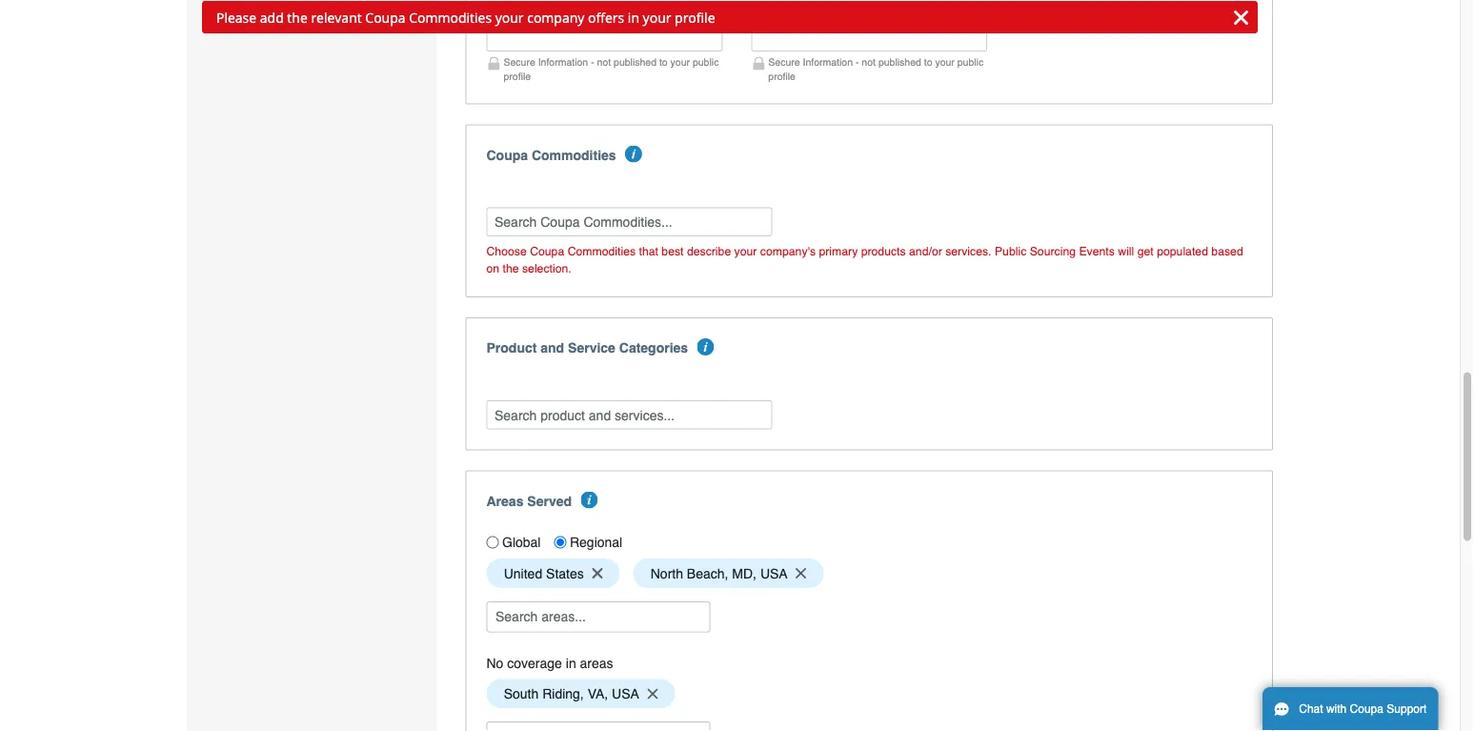 Task type: locate. For each thing, give the bounding box(es) containing it.
united states option
[[487, 559, 620, 588]]

secure information - not published to your public profile down duns text box
[[769, 56, 984, 82]]

in
[[628, 8, 640, 26], [566, 655, 576, 670]]

1 secure information - not published to your public profile from the left
[[504, 56, 719, 82]]

1 secure from the left
[[504, 56, 535, 68]]

company
[[527, 8, 585, 26]]

secure for duns text box
[[769, 56, 800, 68]]

commodities
[[409, 8, 492, 26], [532, 147, 616, 163], [568, 245, 636, 258]]

not down duns text box
[[862, 56, 876, 68]]

1 horizontal spatial published
[[879, 56, 922, 68]]

your right offers
[[643, 8, 671, 26]]

0 vertical spatial in
[[628, 8, 640, 26]]

information down duns text box
[[803, 56, 853, 68]]

to
[[660, 56, 668, 68], [924, 56, 933, 68]]

secure information - not published to your public profile down tax id text field
[[504, 56, 719, 82]]

1 vertical spatial additional information image
[[581, 491, 598, 509]]

your right describe
[[734, 245, 757, 258]]

1 selected areas list box from the top
[[480, 554, 1259, 593]]

2 horizontal spatial profile
[[769, 71, 796, 82]]

1 horizontal spatial secure
[[769, 56, 800, 68]]

profile
[[675, 8, 715, 26], [504, 71, 531, 82], [769, 71, 796, 82]]

south riding, va, usa
[[504, 686, 639, 701]]

usa for south riding, va, usa
[[612, 686, 639, 701]]

service
[[568, 340, 616, 356]]

0 horizontal spatial published
[[614, 56, 657, 68]]

the inside choose coupa commodities that best describe your company's primary products and/or services. public sourcing events will get populated based on the selection.
[[503, 261, 519, 275]]

chat with coupa support button
[[1263, 687, 1439, 731]]

2 to from the left
[[924, 56, 933, 68]]

categories
[[619, 340, 688, 356]]

regional
[[570, 535, 623, 550]]

the
[[287, 8, 308, 26], [503, 261, 519, 275]]

1 published from the left
[[614, 56, 657, 68]]

products
[[861, 245, 906, 258]]

0 horizontal spatial to
[[660, 56, 668, 68]]

your inside choose coupa commodities that best describe your company's primary products and/or services. public sourcing events will get populated based on the selection.
[[734, 245, 757, 258]]

to down tax id text field
[[660, 56, 668, 68]]

profile for duns text box
[[769, 71, 796, 82]]

your
[[495, 8, 524, 26], [643, 8, 671, 26], [671, 56, 690, 68], [935, 56, 955, 68], [734, 245, 757, 258]]

secure for tax id text field
[[504, 56, 535, 68]]

1 horizontal spatial not
[[862, 56, 876, 68]]

2 information from the left
[[803, 56, 853, 68]]

not for tax id text field
[[597, 56, 611, 68]]

2 - from the left
[[856, 56, 859, 68]]

2 selected areas list box from the top
[[480, 674, 1259, 713]]

describe
[[687, 245, 731, 258]]

0 vertical spatial usa
[[761, 566, 788, 581]]

Search areas... text field
[[488, 602, 709, 631]]

chat
[[1299, 702, 1324, 716]]

1 horizontal spatial in
[[628, 8, 640, 26]]

services.
[[946, 245, 992, 258]]

1 vertical spatial the
[[503, 261, 519, 275]]

2 vertical spatial commodities
[[568, 245, 636, 258]]

0 horizontal spatial public
[[693, 56, 719, 68]]

Search Coupa Commodities... field
[[487, 207, 773, 236]]

coupa commodities
[[487, 147, 616, 163]]

0 horizontal spatial information
[[538, 56, 588, 68]]

areas
[[580, 655, 613, 670]]

0 horizontal spatial secure
[[504, 56, 535, 68]]

information
[[538, 56, 588, 68], [803, 56, 853, 68]]

0 vertical spatial additional information image
[[697, 338, 714, 356]]

to down duns text box
[[924, 56, 933, 68]]

0 vertical spatial commodities
[[409, 8, 492, 26]]

coverage
[[507, 655, 562, 670]]

selected areas list box containing south riding, va, usa
[[480, 674, 1259, 713]]

sourcing
[[1030, 245, 1076, 258]]

0 horizontal spatial -
[[591, 56, 594, 68]]

secure information - not published to your public profile
[[504, 56, 719, 82], [769, 56, 984, 82]]

published down duns text box
[[879, 56, 922, 68]]

0 horizontal spatial secure information - not published to your public profile
[[504, 56, 719, 82]]

secure down 'company'
[[504, 56, 535, 68]]

0 horizontal spatial usa
[[612, 686, 639, 701]]

0 horizontal spatial the
[[287, 8, 308, 26]]

secure information - not published to your public profile for duns text box
[[769, 56, 984, 82]]

riding,
[[542, 686, 584, 701]]

south riding, va, usa option
[[487, 679, 675, 708]]

united states
[[504, 566, 584, 581]]

1 horizontal spatial profile
[[675, 8, 715, 26]]

0 horizontal spatial profile
[[504, 71, 531, 82]]

areas
[[487, 493, 524, 509]]

- down tax id text field
[[591, 56, 594, 68]]

usa right "va,"
[[612, 686, 639, 701]]

2 secure from the left
[[769, 56, 800, 68]]

Tax ID text field
[[487, 22, 723, 52]]

0 horizontal spatial in
[[566, 655, 576, 670]]

information down 'company'
[[538, 56, 588, 68]]

profile for tax id text field
[[504, 71, 531, 82]]

published
[[614, 56, 657, 68], [879, 56, 922, 68]]

not down tax id text field
[[597, 56, 611, 68]]

- down duns text box
[[856, 56, 859, 68]]

published down tax id text field
[[614, 56, 657, 68]]

public
[[693, 56, 719, 68], [958, 56, 984, 68]]

1 horizontal spatial to
[[924, 56, 933, 68]]

1 - from the left
[[591, 56, 594, 68]]

usa
[[761, 566, 788, 581], [612, 686, 639, 701]]

and/or
[[909, 245, 942, 258]]

1 information from the left
[[538, 56, 588, 68]]

your left 'company'
[[495, 8, 524, 26]]

additional information image right served
[[581, 491, 598, 509]]

in left areas
[[566, 655, 576, 670]]

coupa
[[365, 8, 406, 26], [487, 147, 528, 163], [530, 245, 564, 258], [1350, 702, 1384, 716]]

events
[[1079, 245, 1115, 258]]

-
[[591, 56, 594, 68], [856, 56, 859, 68]]

1 horizontal spatial the
[[503, 261, 519, 275]]

1 vertical spatial usa
[[612, 686, 639, 701]]

south
[[504, 686, 539, 701]]

1 horizontal spatial information
[[803, 56, 853, 68]]

coupa inside button
[[1350, 702, 1384, 716]]

md,
[[732, 566, 757, 581]]

va,
[[588, 686, 608, 701]]

1 horizontal spatial -
[[856, 56, 859, 68]]

additional information image
[[697, 338, 714, 356], [581, 491, 598, 509]]

2 not from the left
[[862, 56, 876, 68]]

no coverage in areas
[[487, 655, 613, 670]]

- for duns text box
[[856, 56, 859, 68]]

choose
[[487, 245, 527, 258]]

1 horizontal spatial public
[[958, 56, 984, 68]]

additional information image right categories
[[697, 338, 714, 356]]

selected areas list box
[[480, 554, 1259, 593], [480, 674, 1259, 713]]

- for tax id text field
[[591, 56, 594, 68]]

the right add
[[287, 8, 308, 26]]

1 horizontal spatial additional information image
[[697, 338, 714, 356]]

2 published from the left
[[879, 56, 922, 68]]

add
[[260, 8, 284, 26]]

secure down duns text box
[[769, 56, 800, 68]]

the down choose
[[503, 261, 519, 275]]

1 horizontal spatial usa
[[761, 566, 788, 581]]

1 vertical spatial selected areas list box
[[480, 674, 1259, 713]]

information for tax id text field
[[538, 56, 588, 68]]

in right offers
[[628, 8, 640, 26]]

not
[[597, 56, 611, 68], [862, 56, 876, 68]]

0 horizontal spatial not
[[597, 56, 611, 68]]

1 public from the left
[[693, 56, 719, 68]]

secure
[[504, 56, 535, 68], [769, 56, 800, 68]]

2 public from the left
[[958, 56, 984, 68]]

1 not from the left
[[597, 56, 611, 68]]

None radio
[[487, 536, 499, 549]]

0 vertical spatial selected areas list box
[[480, 554, 1259, 593]]

2 secure information - not published to your public profile from the left
[[769, 56, 984, 82]]

1 horizontal spatial secure information - not published to your public profile
[[769, 56, 984, 82]]

1 to from the left
[[660, 56, 668, 68]]

please
[[216, 8, 257, 26]]

0 horizontal spatial additional information image
[[581, 491, 598, 509]]

1 vertical spatial commodities
[[532, 147, 616, 163]]

None radio
[[554, 536, 567, 549]]

chat with coupa support
[[1299, 702, 1427, 716]]

1 vertical spatial in
[[566, 655, 576, 670]]

to for duns text box
[[924, 56, 933, 68]]

global
[[502, 535, 541, 550]]

usa right md,
[[761, 566, 788, 581]]



Task type: vqa. For each thing, say whether or not it's contained in the screenshot.
second - from the left
yes



Task type: describe. For each thing, give the bounding box(es) containing it.
public
[[995, 245, 1027, 258]]

Search product and services... field
[[487, 400, 773, 429]]

states
[[546, 566, 584, 581]]

areas served
[[487, 493, 572, 509]]

public for duns text box
[[958, 56, 984, 68]]

please add the relevant coupa commodities your company offers in your profile
[[216, 8, 715, 26]]

will
[[1118, 245, 1135, 258]]

DUNS text field
[[751, 22, 988, 52]]

company's
[[760, 245, 816, 258]]

usa for north beach, md, usa
[[761, 566, 788, 581]]

to for tax id text field
[[660, 56, 668, 68]]

published for duns text box
[[879, 56, 922, 68]]

based
[[1212, 245, 1244, 258]]

north
[[651, 566, 683, 581]]

primary
[[819, 245, 858, 258]]

your down tax id text field
[[671, 56, 690, 68]]

served
[[527, 493, 572, 509]]

not for duns text box
[[862, 56, 876, 68]]

product and service categories
[[487, 340, 688, 356]]

best
[[662, 245, 684, 258]]

relevant
[[311, 8, 362, 26]]

support
[[1387, 702, 1427, 716]]

information for duns text box
[[803, 56, 853, 68]]

and
[[541, 340, 564, 356]]

published for tax id text field
[[614, 56, 657, 68]]

selected areas list box containing united states
[[480, 554, 1259, 593]]

additional information image for areas served
[[581, 491, 598, 509]]

offers
[[588, 8, 625, 26]]

coupa inside choose coupa commodities that best describe your company's primary products and/or services. public sourcing events will get populated based on the selection.
[[530, 245, 564, 258]]

get
[[1138, 245, 1154, 258]]

no
[[487, 655, 504, 670]]

choose coupa commodities that best describe your company's primary products and/or services. public sourcing events will get populated based on the selection.
[[487, 245, 1244, 275]]

united
[[504, 566, 542, 581]]

commodities inside choose coupa commodities that best describe your company's primary products and/or services. public sourcing events will get populated based on the selection.
[[568, 245, 636, 258]]

public for tax id text field
[[693, 56, 719, 68]]

north beach, md, usa
[[651, 566, 788, 581]]

on
[[487, 261, 500, 275]]

additional information image for product and service categories
[[697, 338, 714, 356]]

that
[[639, 245, 659, 258]]

product
[[487, 340, 537, 356]]

your down duns text box
[[935, 56, 955, 68]]

populated
[[1157, 245, 1209, 258]]

additional information image
[[625, 145, 642, 163]]

beach,
[[687, 566, 729, 581]]

north beach, md, usa option
[[633, 559, 824, 588]]

secure information - not published to your public profile for tax id text field
[[504, 56, 719, 82]]

selection.
[[522, 261, 572, 275]]

with
[[1327, 702, 1347, 716]]

0 vertical spatial the
[[287, 8, 308, 26]]



